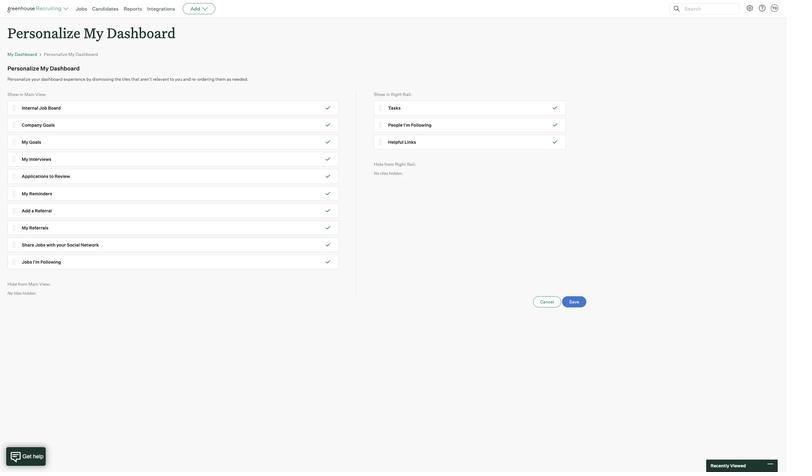 Task type: locate. For each thing, give the bounding box(es) containing it.
no down the hide from main view:
[[7, 291, 13, 296]]

interviews
[[29, 157, 51, 162]]

1 horizontal spatial i'm
[[404, 123, 410, 128]]

0 vertical spatial following
[[411, 123, 432, 128]]

following up "links"
[[411, 123, 432, 128]]

goals
[[43, 123, 55, 128], [29, 140, 41, 145]]

2 vertical spatial personalize my dashboard
[[7, 65, 80, 72]]

1 vertical spatial goals
[[29, 140, 41, 145]]

jobs for jobs
[[76, 6, 87, 12]]

1 show from the left
[[7, 92, 19, 97]]

dismissing
[[92, 76, 114, 82]]

1 horizontal spatial hidden.
[[389, 171, 404, 176]]

1 vertical spatial hidden.
[[23, 291, 37, 296]]

1 horizontal spatial add
[[191, 6, 200, 12]]

rail: for show in right rail:
[[403, 92, 412, 97]]

0 horizontal spatial tiles
[[14, 291, 22, 296]]

goals up my interviews
[[29, 140, 41, 145]]

my reminders
[[22, 191, 52, 196]]

add for add
[[191, 6, 200, 12]]

0 vertical spatial tiles
[[122, 76, 130, 82]]

hidden. down the hide from main view:
[[23, 291, 37, 296]]

candidates link
[[92, 6, 119, 12]]

my
[[84, 24, 104, 42], [7, 52, 14, 57], [68, 52, 75, 57], [40, 65, 49, 72], [22, 140, 28, 145], [22, 157, 28, 162], [22, 191, 28, 196], [22, 225, 28, 231]]

no tiles hidden.
[[374, 171, 404, 176], [7, 291, 37, 296]]

hidden.
[[389, 171, 404, 176], [23, 291, 37, 296]]

show for show in main view:
[[7, 92, 19, 97]]

personalize my dashboard
[[7, 24, 176, 42], [44, 52, 98, 57], [7, 65, 80, 72]]

goals for my goals
[[29, 140, 41, 145]]

0 horizontal spatial following
[[40, 260, 61, 265]]

1 vertical spatial tiles
[[380, 171, 388, 176]]

personalize my dashboard down jobs "link" at the left top of the page
[[7, 24, 176, 42]]

0 vertical spatial no tiles hidden.
[[374, 171, 404, 176]]

following for people i'm following
[[411, 123, 432, 128]]

jobs link
[[76, 6, 87, 12]]

2 vertical spatial jobs
[[22, 260, 32, 265]]

0 vertical spatial right
[[391, 92, 402, 97]]

right up tasks
[[391, 92, 402, 97]]

jobs i'm following
[[22, 260, 61, 265]]

1 vertical spatial right
[[395, 162, 406, 167]]

personalize
[[7, 24, 81, 42], [44, 52, 68, 57], [7, 65, 39, 72], [7, 76, 30, 82]]

personalize your dashboard experience by dismissing the tiles that aren't relevant to you and re-ordering them as needed.
[[7, 76, 249, 82]]

1 vertical spatial rail:
[[407, 162, 416, 167]]

2 in from the left
[[386, 92, 390, 97]]

hide for hide from right rail:
[[374, 162, 384, 167]]

0 horizontal spatial show
[[7, 92, 19, 97]]

1 vertical spatial to
[[49, 174, 54, 179]]

0 horizontal spatial add
[[22, 208, 31, 214]]

tiles down 'hide from right rail:' on the top
[[380, 171, 388, 176]]

right down the helpful links at the top
[[395, 162, 406, 167]]

1 horizontal spatial no
[[374, 171, 380, 176]]

share jobs with your social network
[[22, 242, 99, 248]]

0 horizontal spatial from
[[18, 282, 28, 287]]

0 vertical spatial main
[[24, 92, 34, 97]]

applications
[[22, 174, 49, 179]]

1 vertical spatial hide
[[7, 282, 17, 287]]

0 vertical spatial your
[[31, 76, 40, 82]]

add a referral
[[22, 208, 52, 214]]

i'm right people
[[404, 123, 410, 128]]

0 horizontal spatial hidden.
[[23, 291, 37, 296]]

to
[[170, 76, 174, 82], [49, 174, 54, 179]]

0 horizontal spatial no tiles hidden.
[[7, 291, 37, 296]]

show in main view:
[[7, 92, 47, 97]]

share
[[22, 242, 34, 248]]

to left review
[[49, 174, 54, 179]]

referrals
[[29, 225, 48, 231]]

0 vertical spatial personalize my dashboard
[[7, 24, 176, 42]]

0 horizontal spatial jobs
[[22, 260, 32, 265]]

1 vertical spatial add
[[22, 208, 31, 214]]

1 horizontal spatial in
[[386, 92, 390, 97]]

show
[[7, 92, 19, 97], [374, 92, 385, 97]]

td
[[773, 6, 778, 10]]

1 horizontal spatial hide
[[374, 162, 384, 167]]

hidden. for main
[[23, 291, 37, 296]]

1 horizontal spatial from
[[385, 162, 394, 167]]

1 vertical spatial main
[[28, 282, 38, 287]]

jobs down share
[[22, 260, 32, 265]]

1 horizontal spatial to
[[170, 76, 174, 82]]

1 vertical spatial view:
[[39, 282, 51, 287]]

rail: down "links"
[[407, 162, 416, 167]]

no tiles hidden. down the hide from main view:
[[7, 291, 37, 296]]

your right with on the left bottom of page
[[56, 242, 66, 248]]

0 vertical spatial to
[[170, 76, 174, 82]]

cancel
[[541, 299, 554, 305]]

personalize up dashboard
[[44, 52, 68, 57]]

hide
[[374, 162, 384, 167], [7, 282, 17, 287]]

my referrals
[[22, 225, 48, 231]]

tiles down the hide from main view:
[[14, 291, 22, 296]]

view: down jobs i'm following
[[39, 282, 51, 287]]

people i'm following
[[388, 123, 432, 128]]

2 horizontal spatial tiles
[[380, 171, 388, 176]]

in for main
[[20, 92, 23, 97]]

jobs for jobs i'm following
[[22, 260, 32, 265]]

0 vertical spatial view:
[[35, 92, 47, 97]]

experience
[[64, 76, 85, 82]]

goals right company
[[43, 123, 55, 128]]

personalize my dashboard up experience
[[44, 52, 98, 57]]

1 horizontal spatial your
[[56, 242, 66, 248]]

recently viewed
[[711, 464, 746, 469]]

from down helpful
[[385, 162, 394, 167]]

following
[[411, 123, 432, 128], [40, 260, 61, 265]]

add
[[191, 6, 200, 12], [22, 208, 31, 214]]

1 vertical spatial i'm
[[33, 260, 40, 265]]

0 vertical spatial goals
[[43, 123, 55, 128]]

1 horizontal spatial following
[[411, 123, 432, 128]]

0 horizontal spatial no
[[7, 291, 13, 296]]

1 vertical spatial no
[[7, 291, 13, 296]]

0 vertical spatial hidden.
[[389, 171, 404, 176]]

in
[[20, 92, 23, 97], [386, 92, 390, 97]]

in up 'internal'
[[20, 92, 23, 97]]

tasks
[[388, 105, 401, 111]]

following down with on the left bottom of page
[[40, 260, 61, 265]]

1 horizontal spatial goals
[[43, 123, 55, 128]]

jobs left candidates link
[[76, 6, 87, 12]]

0 vertical spatial from
[[385, 162, 394, 167]]

2 vertical spatial tiles
[[14, 291, 22, 296]]

1 vertical spatial from
[[18, 282, 28, 287]]

configure image
[[747, 4, 754, 12]]

dashboard
[[107, 24, 176, 42], [15, 52, 37, 57], [76, 52, 98, 57], [50, 65, 80, 72]]

aren't
[[140, 76, 152, 82]]

0 horizontal spatial your
[[31, 76, 40, 82]]

0 horizontal spatial goals
[[29, 140, 41, 145]]

1 horizontal spatial tiles
[[122, 76, 130, 82]]

Search text field
[[683, 4, 734, 13]]

hidden. down 'hide from right rail:' on the top
[[389, 171, 404, 176]]

to left you at the left
[[170, 76, 174, 82]]

in up tasks
[[386, 92, 390, 97]]

by
[[86, 76, 91, 82]]

1 horizontal spatial no tiles hidden.
[[374, 171, 404, 176]]

1 horizontal spatial show
[[374, 92, 385, 97]]

no down 'hide from right rail:' on the top
[[374, 171, 380, 176]]

needed.
[[232, 76, 249, 82]]

no
[[374, 171, 380, 176], [7, 291, 13, 296]]

i'm for jobs
[[33, 260, 40, 265]]

0 vertical spatial hide
[[374, 162, 384, 167]]

main up 'internal'
[[24, 92, 34, 97]]

jobs left with on the left bottom of page
[[35, 242, 45, 248]]

personalize up show in main view:
[[7, 76, 30, 82]]

1 vertical spatial no tiles hidden.
[[7, 291, 37, 296]]

network
[[81, 242, 99, 248]]

no tiles hidden. for right
[[374, 171, 404, 176]]

jobs
[[76, 6, 87, 12], [35, 242, 45, 248], [22, 260, 32, 265]]

greenhouse recruiting image
[[7, 5, 63, 12]]

0 vertical spatial no
[[374, 171, 380, 176]]

as
[[227, 76, 231, 82]]

i'm down share
[[33, 260, 40, 265]]

add inside popup button
[[191, 6, 200, 12]]

main down jobs i'm following
[[28, 282, 38, 287]]

1 vertical spatial following
[[40, 260, 61, 265]]

tiles
[[122, 76, 130, 82], [380, 171, 388, 176], [14, 291, 22, 296]]

reports
[[124, 6, 142, 12]]

0 vertical spatial jobs
[[76, 6, 87, 12]]

from
[[385, 162, 394, 167], [18, 282, 28, 287]]

ordering
[[198, 76, 215, 82]]

0 horizontal spatial i'm
[[33, 260, 40, 265]]

0 vertical spatial i'm
[[404, 123, 410, 128]]

0 horizontal spatial in
[[20, 92, 23, 97]]

td button
[[770, 3, 780, 13]]

personalize my dashboard up dashboard
[[7, 65, 80, 72]]

rail: up 'people i'm following'
[[403, 92, 412, 97]]

0 horizontal spatial hide
[[7, 282, 17, 287]]

2 show from the left
[[374, 92, 385, 97]]

view:
[[35, 92, 47, 97], [39, 282, 51, 287]]

with
[[46, 242, 56, 248]]

goals for company goals
[[43, 123, 55, 128]]

cancel link
[[533, 297, 562, 308]]

your
[[31, 76, 40, 82], [56, 242, 66, 248]]

1 horizontal spatial jobs
[[35, 242, 45, 248]]

0 vertical spatial rail:
[[403, 92, 412, 97]]

helpful
[[388, 140, 404, 145]]

2 horizontal spatial jobs
[[76, 6, 87, 12]]

i'm
[[404, 123, 410, 128], [33, 260, 40, 265]]

0 vertical spatial add
[[191, 6, 200, 12]]

view: for hide from main view:
[[39, 282, 51, 287]]

show in right rail:
[[374, 92, 412, 97]]

tiles right the
[[122, 76, 130, 82]]

hide from main view:
[[7, 282, 51, 287]]

1 in from the left
[[20, 92, 23, 97]]

from down jobs i'm following
[[18, 282, 28, 287]]

main
[[24, 92, 34, 97], [28, 282, 38, 287]]

right
[[391, 92, 402, 97], [395, 162, 406, 167]]

rail:
[[403, 92, 412, 97], [407, 162, 416, 167]]

helpful links
[[388, 140, 416, 145]]

social
[[67, 242, 80, 248]]

view: up internal job board
[[35, 92, 47, 97]]

no tiles hidden. down 'hide from right rail:' on the top
[[374, 171, 404, 176]]

your left dashboard
[[31, 76, 40, 82]]



Task type: vqa. For each thing, say whether or not it's contained in the screenshot.
right No
yes



Task type: describe. For each thing, give the bounding box(es) containing it.
integrations link
[[147, 6, 175, 12]]

add button
[[183, 3, 216, 14]]

main for from
[[28, 282, 38, 287]]

tiles for tasks
[[380, 171, 388, 176]]

my dashboard
[[7, 52, 37, 57]]

recently
[[711, 464, 730, 469]]

following for jobs i'm following
[[40, 260, 61, 265]]

them
[[216, 76, 226, 82]]

reports link
[[124, 6, 142, 12]]

job
[[39, 105, 47, 111]]

dashboard
[[41, 76, 63, 82]]

no for hide from main view:
[[7, 291, 13, 296]]

rail: for hide from right rail:
[[407, 162, 416, 167]]

save
[[570, 299, 580, 305]]

hide from right rail:
[[374, 162, 416, 167]]

from for main
[[18, 282, 28, 287]]

my dashboard link
[[7, 52, 37, 57]]

you
[[175, 76, 182, 82]]

tiles for internal job board
[[14, 291, 22, 296]]

board
[[48, 105, 61, 111]]

save button
[[562, 297, 587, 308]]

candidates
[[92, 6, 119, 12]]

review
[[55, 174, 70, 179]]

my goals
[[22, 140, 41, 145]]

and
[[183, 76, 191, 82]]

internal job board
[[22, 105, 61, 111]]

i'm for people
[[404, 123, 410, 128]]

right for from
[[395, 162, 406, 167]]

show for show in right rail:
[[374, 92, 385, 97]]

add for add a referral
[[22, 208, 31, 214]]

view: for show in main view:
[[35, 92, 47, 97]]

that
[[131, 76, 139, 82]]

personalize down my dashboard
[[7, 65, 39, 72]]

from for right
[[385, 162, 394, 167]]

hidden. for right
[[389, 171, 404, 176]]

people
[[388, 123, 403, 128]]

internal
[[22, 105, 38, 111]]

applications to review
[[22, 174, 70, 179]]

in for right
[[386, 92, 390, 97]]

relevant
[[153, 76, 169, 82]]

links
[[405, 140, 416, 145]]

referral
[[35, 208, 52, 214]]

the
[[115, 76, 121, 82]]

company goals
[[22, 123, 55, 128]]

a
[[31, 208, 34, 214]]

no for hide from right rail:
[[374, 171, 380, 176]]

hide for hide from main view:
[[7, 282, 17, 287]]

1 vertical spatial your
[[56, 242, 66, 248]]

integrations
[[147, 6, 175, 12]]

main for in
[[24, 92, 34, 97]]

viewed
[[731, 464, 746, 469]]

td button
[[771, 4, 779, 12]]

1 vertical spatial jobs
[[35, 242, 45, 248]]

right for in
[[391, 92, 402, 97]]

no tiles hidden. for main
[[7, 291, 37, 296]]

my interviews
[[22, 157, 51, 162]]

0 horizontal spatial to
[[49, 174, 54, 179]]

personalize down greenhouse recruiting image
[[7, 24, 81, 42]]

reminders
[[29, 191, 52, 196]]

company
[[22, 123, 42, 128]]

re-
[[192, 76, 198, 82]]

1 vertical spatial personalize my dashboard
[[44, 52, 98, 57]]

personalize my dashboard link
[[44, 52, 98, 57]]



